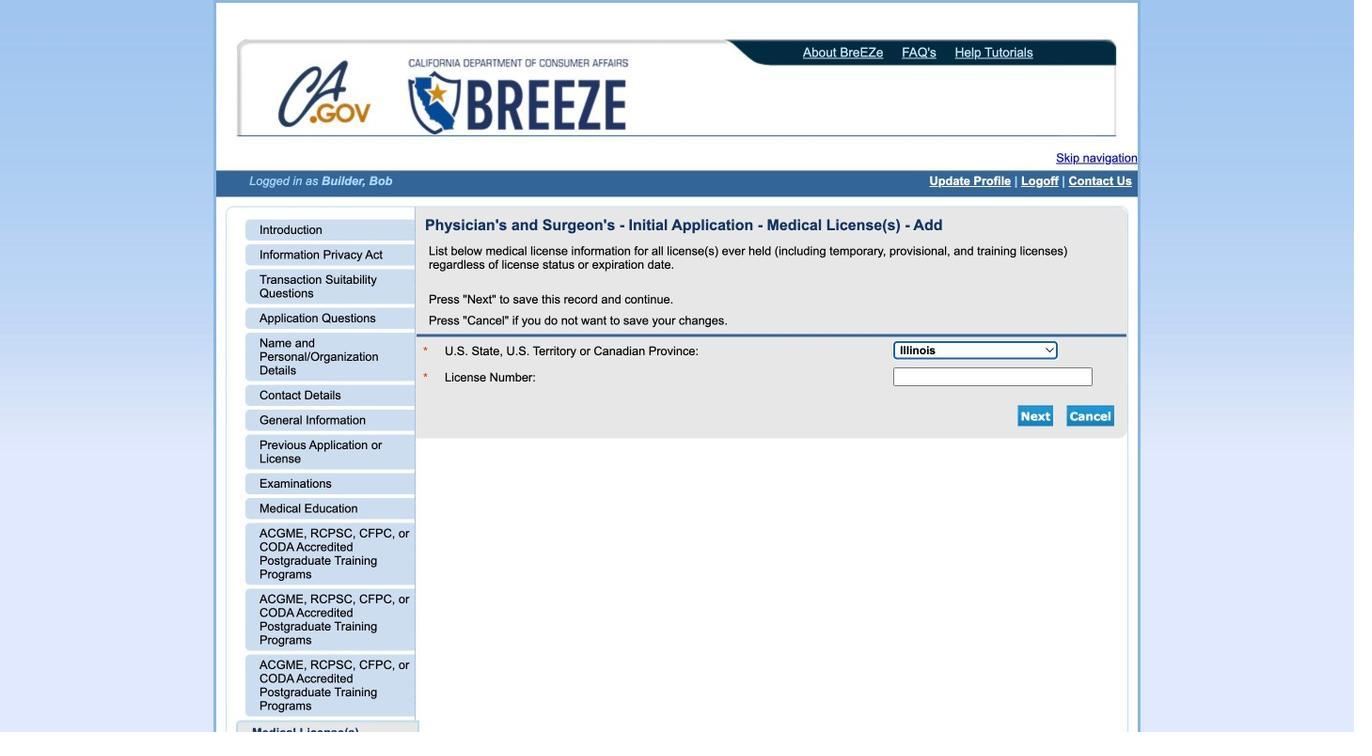 Task type: locate. For each thing, give the bounding box(es) containing it.
state of california breeze image
[[405, 59, 632, 135]]

ca.gov image
[[278, 59, 374, 133]]

None text field
[[894, 368, 1093, 386]]

None submit
[[1019, 406, 1054, 427], [1068, 406, 1115, 427], [1019, 406, 1054, 427], [1068, 406, 1115, 427]]



